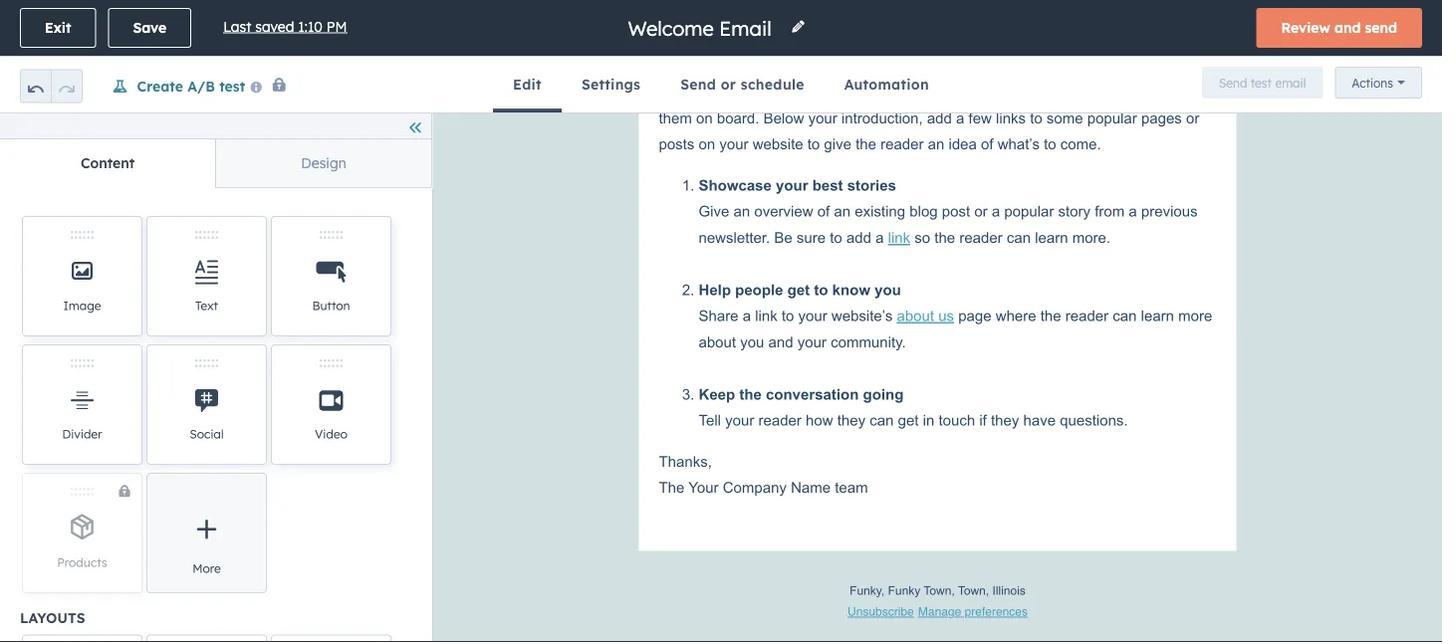 Task type: locate. For each thing, give the bounding box(es) containing it.
1:10
[[298, 18, 323, 35]]

None field
[[626, 14, 779, 41]]

review
[[1282, 19, 1331, 36]]

1 horizontal spatial test
[[1251, 75, 1272, 90]]

navigation
[[0, 138, 431, 188]]

last
[[223, 18, 251, 35]]

or
[[721, 76, 737, 93]]

send inside button
[[1219, 75, 1248, 90]]

content
[[81, 154, 135, 172]]

test left the 'email'
[[1251, 75, 1272, 90]]

exit button
[[20, 8, 96, 48]]

test inside button
[[1251, 75, 1272, 90]]

create
[[137, 77, 183, 94]]

send
[[1219, 75, 1248, 90], [681, 76, 716, 93]]

actions button
[[1335, 67, 1423, 99]]

group
[[20, 57, 83, 113]]

send or schedule
[[681, 76, 805, 93]]

create a/b test button
[[95, 73, 288, 99], [112, 77, 245, 95]]

design button
[[215, 139, 431, 187]]

email
[[1276, 75, 1306, 90]]

schedule
[[741, 76, 805, 93]]

send left the 'email'
[[1219, 75, 1248, 90]]

send test email button
[[1202, 67, 1323, 99]]

test
[[1251, 75, 1272, 90], [219, 77, 245, 94]]

1 horizontal spatial send
[[1219, 75, 1248, 90]]

pm
[[327, 18, 347, 35]]

settings link
[[562, 57, 661, 113]]

send left or
[[681, 76, 716, 93]]

test right the a/b
[[219, 77, 245, 94]]

automation link
[[825, 57, 949, 113]]

0 horizontal spatial send
[[681, 76, 716, 93]]

settings
[[582, 76, 641, 93]]

send or schedule link
[[661, 57, 825, 113]]

edit link
[[493, 57, 562, 113]]



Task type: vqa. For each thing, say whether or not it's contained in the screenshot.
Send or schedule
yes



Task type: describe. For each thing, give the bounding box(es) containing it.
review and send button
[[1257, 8, 1423, 48]]

edit
[[513, 76, 542, 93]]

a/b
[[188, 77, 215, 94]]

actions
[[1352, 75, 1394, 90]]

send for send or schedule
[[681, 76, 716, 93]]

save button
[[108, 8, 191, 48]]

content button
[[0, 139, 215, 187]]

review and send
[[1282, 19, 1398, 36]]

and
[[1335, 19, 1361, 36]]

exit
[[45, 19, 71, 36]]

navigation containing content
[[0, 138, 431, 188]]

create a/b test
[[137, 77, 245, 94]]

automation
[[844, 76, 929, 93]]

saved
[[255, 18, 294, 35]]

0 horizontal spatial test
[[219, 77, 245, 94]]

send for send test email
[[1219, 75, 1248, 90]]

save
[[133, 19, 167, 36]]

send test email
[[1219, 75, 1306, 90]]

send
[[1365, 19, 1398, 36]]

last saved 1:10 pm
[[223, 18, 347, 35]]

design
[[301, 154, 347, 172]]



